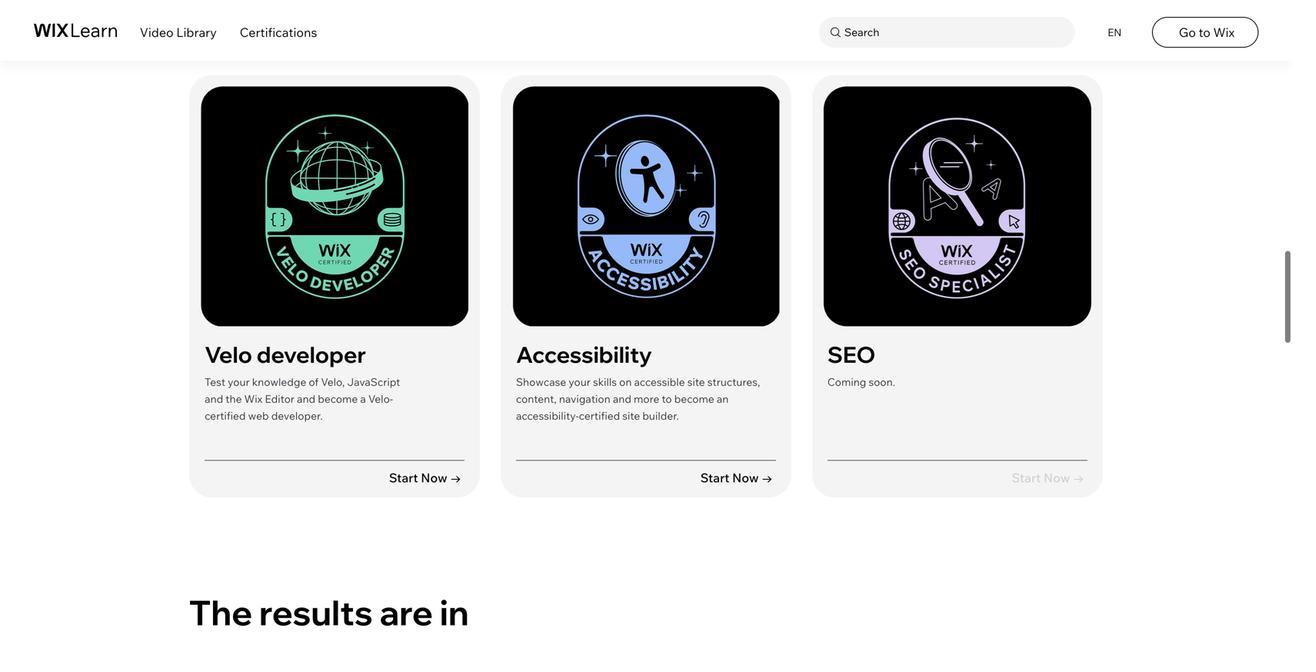 Task type: vqa. For each thing, say whether or not it's contained in the screenshot.
to
yes



Task type: describe. For each thing, give the bounding box(es) containing it.
navigation
[[559, 392, 611, 406]]

results
[[259, 591, 373, 634]]

to inside accessibility showcase your skills on accessible site structures, content, navigation and more to become an accessibility-certified site builder.
[[662, 392, 672, 406]]

you,
[[414, 0, 441, 9]]

more inside accessibility showcase your skills on accessible site structures, content, navigation and more to become an accessibility-certified site builder.
[[634, 392, 660, 406]]

start now → link for developer
[[389, 470, 465, 487]]

the inside velo developer test your knowledge of velo, javascript and the wix editor and become a velo- certified web developer.
[[226, 392, 242, 406]]

we
[[281, 12, 299, 29]]

pick
[[189, 0, 216, 9]]

builder.
[[643, 409, 679, 423]]

to inside menu bar
[[1199, 25, 1211, 40]]

menu bar containing video library
[[0, 0, 1293, 61]]

web
[[248, 409, 269, 423]]

lineup.
[[406, 12, 449, 29]]

accessibility showcase your skills on accessible site structures, content, navigation and more to become an accessibility-certified site builder.
[[516, 341, 760, 423]]

velo developer test your knowledge of velo, javascript and the wix editor and become a velo- certified web developer.
[[205, 341, 400, 423]]

video library link
[[140, 25, 217, 40]]

for
[[394, 0, 411, 9]]

of
[[309, 376, 319, 389]]

skills
[[593, 376, 617, 389]]

1 vertical spatial site
[[623, 409, 640, 423]]

structures,
[[708, 376, 760, 389]]

certifications
[[240, 25, 317, 40]]

and down of at the bottom left
[[297, 392, 316, 406]]

velo
[[205, 341, 252, 369]]

accessible
[[634, 376, 685, 389]]

become for velo
[[318, 392, 358, 406]]

as
[[264, 12, 278, 29]]

en
[[1108, 26, 1122, 39]]

check
[[189, 12, 227, 29]]

→ for showcase
[[762, 470, 773, 486]]

accessibility
[[516, 341, 652, 369]]

start for developer
[[389, 470, 418, 486]]

showcase
[[516, 376, 566, 389]]

go to wix
[[1179, 25, 1235, 40]]

editor
[[265, 392, 295, 406]]

are
[[380, 591, 433, 634]]

library
[[176, 25, 217, 40]]

→ for developer
[[450, 470, 462, 486]]

soon.
[[869, 376, 896, 389]]

add
[[302, 12, 327, 29]]

seo coming soon.
[[828, 341, 896, 389]]

start now → for showcase
[[701, 470, 773, 486]]

test
[[205, 376, 225, 389]]



Task type: locate. For each thing, give the bounding box(es) containing it.
1 horizontal spatial more
[[634, 392, 660, 406]]

start now → for developer
[[389, 470, 462, 486]]

0 horizontal spatial your
[[228, 376, 250, 389]]

2 vertical spatial the
[[226, 392, 242, 406]]

certification
[[243, 0, 319, 9]]

1 horizontal spatial site
[[688, 376, 705, 389]]

the down for
[[382, 12, 403, 29]]

wix
[[1214, 25, 1235, 40], [244, 392, 263, 406]]

certified inside accessibility showcase your skills on accessible site structures, content, navigation and more to become an accessibility-certified site builder.
[[579, 409, 620, 423]]

0 horizontal spatial become
[[318, 392, 358, 406]]

wix inside velo developer test your knowledge of velo, javascript and the wix editor and become a velo- certified web developer.
[[244, 392, 263, 406]]

more down that's
[[330, 12, 363, 29]]

the results are in
[[189, 591, 469, 634]]

1 start now → from the left
[[389, 470, 462, 486]]

your up the "navigation"
[[569, 376, 591, 389]]

site left builder.
[[623, 409, 640, 423]]

2 your from the left
[[228, 376, 250, 389]]

seo
[[828, 341, 876, 369]]

0 horizontal spatial site
[[623, 409, 640, 423]]

velo,
[[321, 376, 345, 389]]

a
[[360, 392, 366, 406]]

0 horizontal spatial more
[[330, 12, 363, 29]]

2 → from the left
[[762, 470, 773, 486]]

become inside accessibility showcase your skills on accessible site structures, content, navigation and more to become an accessibility-certified site builder.
[[674, 392, 715, 406]]

that's
[[322, 0, 357, 9]]

your inside accessibility showcase your skills on accessible site structures, content, navigation and more to become an accessibility-certified site builder.
[[569, 376, 591, 389]]

to up builder.
[[662, 392, 672, 406]]

wix up web
[[244, 392, 263, 406]]

1 vertical spatial wix
[[244, 392, 263, 406]]

your inside velo developer test your knowledge of velo, javascript and the wix editor and become a velo- certified web developer.
[[228, 376, 250, 389]]

developer
[[257, 341, 366, 369]]

2 certified from the left
[[205, 409, 246, 423]]

0 vertical spatial wix
[[1214, 25, 1235, 40]]

the down velo
[[226, 392, 242, 406]]

on
[[619, 376, 632, 389]]

2 become from the left
[[318, 392, 358, 406]]

2 horizontal spatial to
[[1199, 25, 1211, 40]]

now for developer
[[421, 470, 447, 486]]

pick the certification that's right for you, and check back as we add more to the lineup.
[[189, 0, 468, 29]]

2 start now → from the left
[[701, 470, 773, 486]]

wix right go
[[1214, 25, 1235, 40]]

en button
[[1099, 17, 1129, 48]]

more
[[330, 12, 363, 29], [634, 392, 660, 406]]

1 horizontal spatial now
[[732, 470, 759, 486]]

in
[[440, 591, 469, 634]]

0 horizontal spatial certified
[[205, 409, 246, 423]]

certified inside velo developer test your knowledge of velo, javascript and the wix editor and become a velo- certified web developer.
[[205, 409, 246, 423]]

and inside pick the certification that's right for you, and check back as we add more to the lineup.
[[444, 0, 468, 9]]

certified left web
[[205, 409, 246, 423]]

start
[[389, 470, 418, 486], [701, 470, 730, 486]]

become inside velo developer test your knowledge of velo, javascript and the wix editor and become a velo- certified web developer.
[[318, 392, 358, 406]]

javascript
[[347, 376, 400, 389]]

to down right
[[366, 12, 379, 29]]

developer.
[[271, 409, 323, 423]]

0 horizontal spatial start
[[389, 470, 418, 486]]

0 vertical spatial more
[[330, 12, 363, 29]]

become left an at the bottom right
[[674, 392, 715, 406]]

velo-
[[368, 392, 393, 406]]

1 horizontal spatial certified
[[579, 409, 620, 423]]

knowledge
[[252, 376, 306, 389]]

the up the back
[[219, 0, 240, 9]]

become for accessibility
[[674, 392, 715, 406]]

certified down the "navigation"
[[579, 409, 620, 423]]

and inside accessibility showcase your skills on accessible site structures, content, navigation and more to become an accessibility-certified site builder.
[[613, 392, 632, 406]]

1 horizontal spatial wix
[[1214, 25, 1235, 40]]

site right accessible
[[688, 376, 705, 389]]

certified for showcase
[[579, 409, 620, 423]]

content,
[[516, 392, 557, 406]]

0 horizontal spatial start now → link
[[389, 470, 465, 487]]

1 vertical spatial more
[[634, 392, 660, 406]]

menu bar
[[0, 0, 1293, 61]]

to
[[366, 12, 379, 29], [1199, 25, 1211, 40], [662, 392, 672, 406]]

1 become from the left
[[674, 392, 715, 406]]

start now → link
[[389, 470, 465, 487], [701, 470, 776, 487]]

2 now from the left
[[732, 470, 759, 486]]

certified for developer
[[205, 409, 246, 423]]

1 certified from the left
[[579, 409, 620, 423]]

to right go
[[1199, 25, 1211, 40]]

certifications link
[[240, 25, 317, 40]]

and down "on"
[[613, 392, 632, 406]]

become down velo,
[[318, 392, 358, 406]]

0 horizontal spatial wix
[[244, 392, 263, 406]]

1 horizontal spatial start now →
[[701, 470, 773, 486]]

1 horizontal spatial start now → link
[[701, 470, 776, 487]]

more inside pick the certification that's right for you, and check back as we add more to the lineup.
[[330, 12, 363, 29]]

go to wix link
[[1152, 17, 1259, 48]]

more down accessible
[[634, 392, 660, 406]]

1 horizontal spatial to
[[662, 392, 672, 406]]

1 horizontal spatial →
[[762, 470, 773, 486]]

accessibility-
[[516, 409, 579, 423]]

and
[[444, 0, 468, 9], [613, 392, 632, 406], [205, 392, 223, 406], [297, 392, 316, 406]]

your right test
[[228, 376, 250, 389]]

Search text field
[[841, 22, 1072, 42]]

1 vertical spatial the
[[382, 12, 403, 29]]

coming
[[828, 376, 867, 389]]

1 now from the left
[[421, 470, 447, 486]]

right
[[360, 0, 390, 9]]

to inside pick the certification that's right for you, and check back as we add more to the lineup.
[[366, 12, 379, 29]]

go
[[1179, 25, 1196, 40]]

the
[[189, 591, 253, 634]]

1 start now → link from the left
[[389, 470, 465, 487]]

1 horizontal spatial your
[[569, 376, 591, 389]]

become
[[674, 392, 715, 406], [318, 392, 358, 406]]

1 horizontal spatial become
[[674, 392, 715, 406]]

0 horizontal spatial to
[[366, 12, 379, 29]]

video
[[140, 25, 174, 40]]

certified
[[579, 409, 620, 423], [205, 409, 246, 423]]

1 start from the left
[[389, 470, 418, 486]]

start now → link for showcase
[[701, 470, 776, 487]]

1 your from the left
[[569, 376, 591, 389]]

→
[[450, 470, 462, 486], [762, 470, 773, 486]]

0 horizontal spatial →
[[450, 470, 462, 486]]

2 start now → link from the left
[[701, 470, 776, 487]]

now
[[421, 470, 447, 486], [732, 470, 759, 486]]

0 horizontal spatial now
[[421, 470, 447, 486]]

your
[[569, 376, 591, 389], [228, 376, 250, 389]]

1 → from the left
[[450, 470, 462, 486]]

video library
[[140, 25, 217, 40]]

back
[[230, 12, 261, 29]]

2 start from the left
[[701, 470, 730, 486]]

accessibility link
[[516, 341, 652, 369]]

0 vertical spatial site
[[688, 376, 705, 389]]

the
[[219, 0, 240, 9], [382, 12, 403, 29], [226, 392, 242, 406]]

an
[[717, 392, 729, 406]]

0 horizontal spatial start now →
[[389, 470, 462, 486]]

0 vertical spatial the
[[219, 0, 240, 9]]

start for showcase
[[701, 470, 730, 486]]

site
[[688, 376, 705, 389], [623, 409, 640, 423]]

and down test
[[205, 392, 223, 406]]

start now →
[[389, 470, 462, 486], [701, 470, 773, 486]]

now for showcase
[[732, 470, 759, 486]]

and right you,
[[444, 0, 468, 9]]

1 horizontal spatial start
[[701, 470, 730, 486]]



